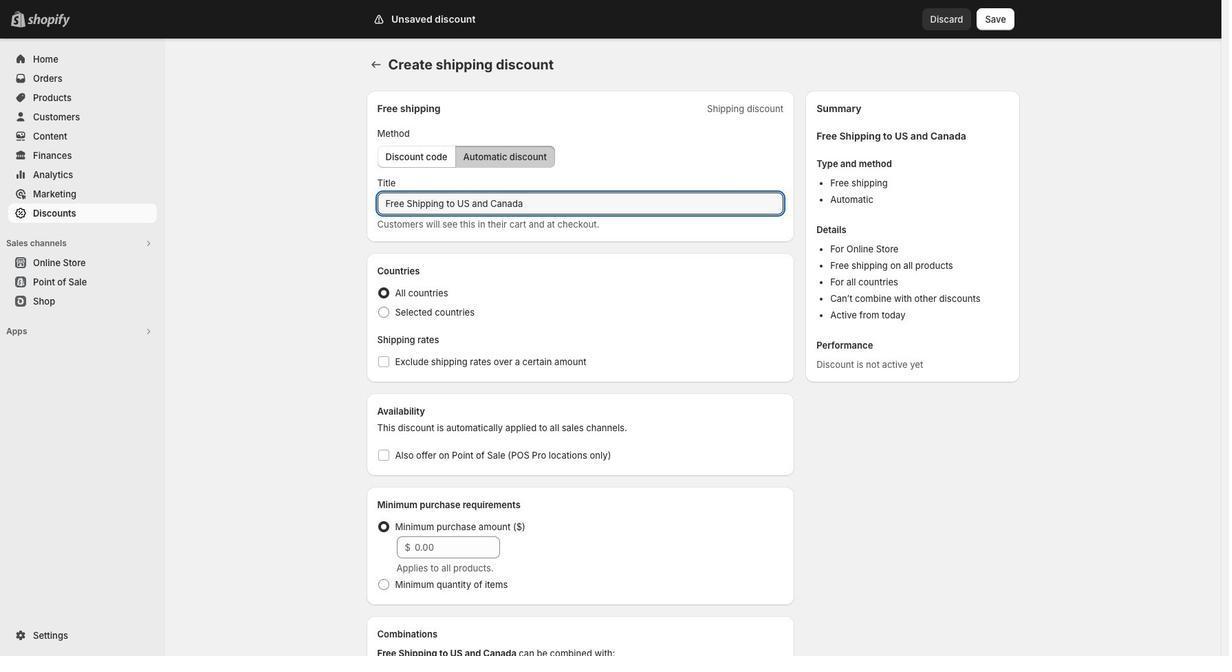Task type: vqa. For each thing, say whether or not it's contained in the screenshot.
0.00 text field
yes



Task type: locate. For each thing, give the bounding box(es) containing it.
0.00 text field
[[415, 537, 500, 559]]

shopify image
[[28, 14, 70, 28]]

None text field
[[377, 193, 784, 215]]



